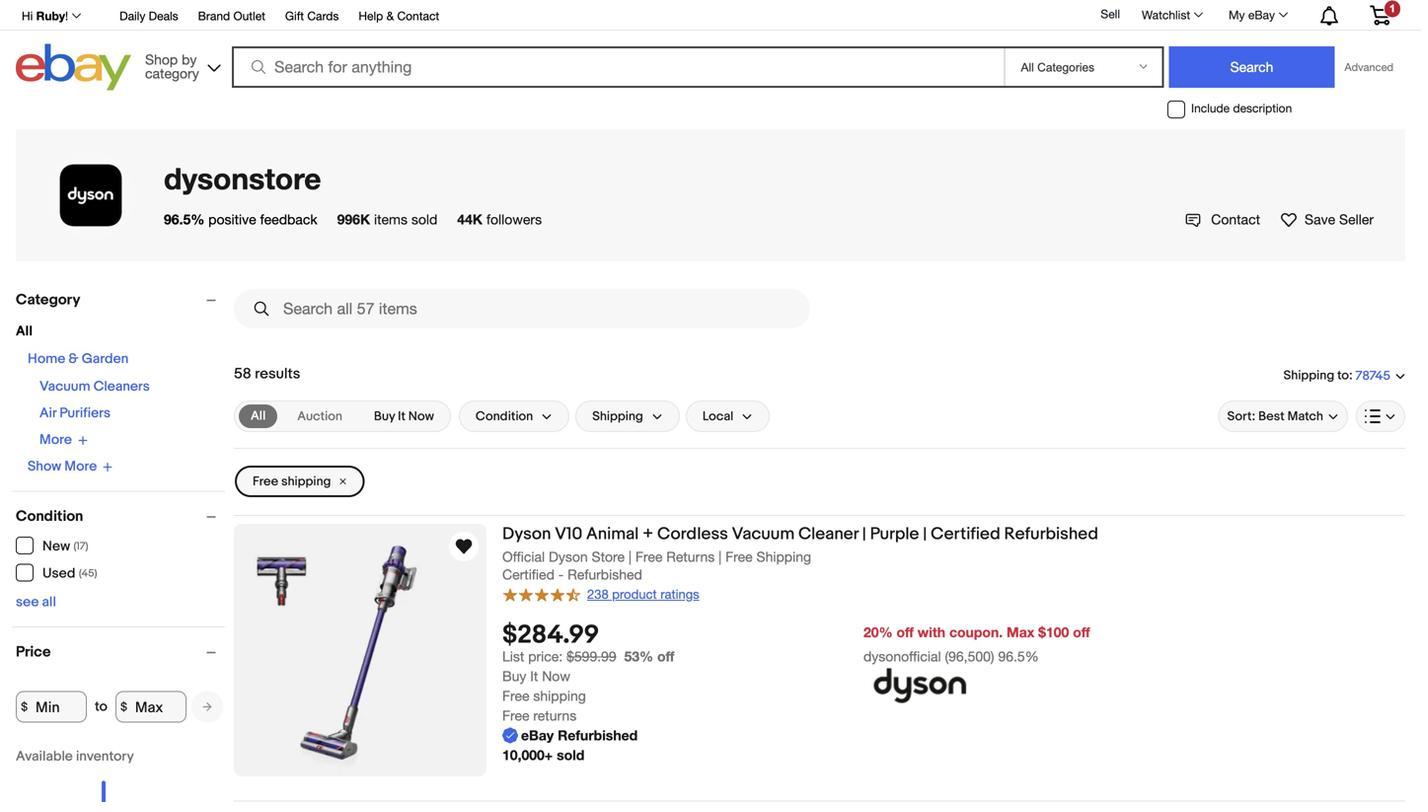 Task type: vqa. For each thing, say whether or not it's contained in the screenshot.
At
no



Task type: describe. For each thing, give the bounding box(es) containing it.
free left returns
[[502, 708, 530, 724]]

air purifiers link
[[39, 405, 111, 422]]

brand
[[198, 9, 230, 23]]

all inside the $284.99 main content
[[251, 409, 266, 424]]

dysonofficial
[[864, 648, 941, 665]]

cards
[[307, 9, 339, 23]]

vacuum cleaners air purifiers
[[39, 379, 150, 422]]

daily deals
[[120, 9, 178, 23]]

all
[[42, 594, 56, 611]]

dysonstore
[[164, 160, 321, 196]]

buy it now link
[[362, 405, 446, 428]]

0 vertical spatial it
[[398, 409, 406, 424]]

buy inside dysonofficial (96,500) 96.5% buy it now
[[502, 668, 527, 684]]

description
[[1233, 101, 1292, 115]]

(17)
[[74, 540, 88, 553]]

gift cards
[[285, 9, 339, 23]]

store
[[592, 549, 625, 565]]

238 product ratings link
[[502, 585, 700, 603]]

sell
[[1101, 7, 1120, 21]]

free shipping link
[[235, 466, 365, 498]]

shop by category banner
[[11, 0, 1406, 96]]

$ for maximum value in $ text field
[[120, 700, 127, 714]]

44k followers
[[457, 211, 542, 228]]

advanced
[[1345, 61, 1394, 74]]

$284.99 main content
[[234, 281, 1406, 803]]

0 horizontal spatial 96.5%
[[164, 211, 205, 228]]

0 vertical spatial more
[[39, 432, 72, 449]]

0 vertical spatial all
[[16, 323, 33, 340]]

free right returns
[[726, 549, 753, 565]]

match
[[1288, 409, 1324, 424]]

animal
[[586, 524, 639, 545]]

dyson v10 animal + cordless vacuum cleaner | purple | certified refurbished heading
[[502, 524, 1099, 545]]

help
[[359, 9, 383, 23]]

$ for minimum value in $ text box
[[21, 700, 28, 714]]

buy it now
[[374, 409, 434, 424]]

shop by category
[[145, 51, 199, 81]]

best
[[1259, 409, 1285, 424]]

shipping for free shipping
[[281, 474, 331, 489]]

home & garden link
[[28, 351, 129, 368]]

used (45)
[[42, 566, 97, 582]]

sold inside 'free shipping free returns ebay refurbished 10,000+ sold'
[[557, 747, 585, 763]]

max
[[1007, 624, 1035, 640]]

help & contact link
[[359, 6, 439, 28]]

positive
[[208, 211, 256, 228]]

free shipping free returns ebay refurbished 10,000+ sold
[[502, 688, 638, 763]]

1 link
[[1358, 0, 1403, 28]]

1 vertical spatial condition
[[16, 508, 83, 526]]

eBay Refurbished text field
[[502, 726, 638, 746]]

vacuum inside vacuum cleaners air purifiers
[[39, 379, 90, 395]]

dysonstore image
[[47, 152, 134, 239]]

1 vertical spatial dyson
[[549, 549, 588, 565]]

sort:
[[1228, 409, 1256, 424]]

contact inside account navigation
[[397, 9, 439, 23]]

dyson v10 animal + cordless vacuum cleaner | purple | certified refurbished official dyson store | free returns | free shipping certified - refurbished
[[502, 524, 1099, 583]]

96.5% positive feedback
[[164, 211, 317, 228]]

dyson v10 animal + cordless vacuum cleaner | purple | certified refurbished link
[[502, 524, 1406, 548]]

watchlist link
[[1131, 3, 1212, 27]]

product
[[612, 587, 657, 602]]

category button
[[16, 291, 225, 309]]

shipping inside dyson v10 animal + cordless vacuum cleaner | purple | certified refurbished official dyson store | free returns | free shipping certified - refurbished
[[757, 549, 811, 565]]

see all
[[16, 594, 56, 611]]

0 vertical spatial now
[[408, 409, 434, 424]]

20%
[[864, 624, 893, 640]]

-
[[559, 567, 564, 583]]

0 vertical spatial dyson
[[502, 524, 551, 545]]

shop
[[145, 51, 178, 68]]

gift
[[285, 9, 304, 23]]

1 vertical spatial refurbished
[[568, 567, 642, 583]]

1 horizontal spatial certified
[[931, 524, 1001, 545]]

returns
[[667, 549, 715, 565]]

watchlist
[[1142, 8, 1191, 22]]

new
[[42, 539, 70, 555]]

dyson v10 animal + cordless vacuum cleaner | purple | certified refurbished image
[[234, 524, 487, 777]]

coupon.
[[950, 624, 1003, 640]]

more button
[[39, 432, 88, 449]]

dysonstore link
[[164, 160, 321, 196]]

feedback
[[260, 211, 317, 228]]

brand outlet link
[[198, 6, 265, 28]]

condition inside condition dropdown button
[[476, 409, 533, 424]]

show
[[28, 459, 61, 475]]

44k
[[457, 211, 483, 228]]

price
[[16, 644, 51, 661]]

seller
[[1340, 211, 1374, 228]]

vacuum cleaners link
[[39, 379, 150, 395]]

free down list
[[502, 688, 530, 704]]

53%
[[624, 648, 654, 665]]

1 vertical spatial condition button
[[16, 508, 225, 526]]

it inside dysonofficial (96,500) 96.5% buy it now
[[530, 668, 538, 684]]

inventory
[[76, 749, 134, 766]]

Maximum Value in $ text field
[[115, 692, 186, 723]]

contact link
[[1186, 211, 1261, 228]]

sort: best match button
[[1219, 401, 1348, 432]]

(96,500)
[[945, 648, 995, 665]]

238
[[587, 587, 609, 602]]

brand outlet
[[198, 9, 265, 23]]

shipping button
[[576, 401, 680, 432]]

$599.99
[[567, 648, 617, 665]]

home & garden
[[28, 351, 129, 368]]

purple
[[870, 524, 920, 545]]

to inside shipping to : 78745
[[1338, 368, 1349, 383]]

| right the store
[[629, 549, 632, 565]]

show more button
[[28, 459, 113, 475]]

shipping for shipping to : 78745
[[1284, 368, 1335, 383]]

with
[[918, 624, 946, 640]]

price button
[[16, 644, 225, 661]]

list
[[502, 648, 524, 665]]

available inventory
[[16, 749, 134, 766]]

auction link
[[285, 405, 354, 428]]

0 vertical spatial refurbished
[[1005, 524, 1099, 545]]

58 results
[[234, 365, 300, 383]]

save seller button
[[1280, 209, 1374, 230]]



Task type: locate. For each thing, give the bounding box(es) containing it.
home
[[28, 351, 65, 368]]

1 vertical spatial &
[[69, 351, 79, 368]]

ebay right my
[[1249, 8, 1275, 22]]

1 horizontal spatial vacuum
[[732, 524, 795, 545]]

my ebay link
[[1218, 3, 1297, 27]]

0 horizontal spatial it
[[398, 409, 406, 424]]

1 horizontal spatial condition
[[476, 409, 533, 424]]

you are watching this item, click to unwatch image
[[452, 535, 476, 559]]

0 horizontal spatial vacuum
[[39, 379, 90, 395]]

996k
[[337, 211, 370, 228]]

it right auction link
[[398, 409, 406, 424]]

more
[[39, 432, 72, 449], [64, 459, 97, 475]]

1 horizontal spatial off
[[897, 624, 914, 640]]

returns
[[533, 708, 577, 724]]

certified down official
[[502, 567, 555, 583]]

96.5%
[[164, 211, 205, 228], [998, 648, 1039, 665]]

& for help
[[387, 9, 394, 23]]

to left maximum value in $ text field
[[95, 699, 107, 716]]

all
[[16, 323, 33, 340], [251, 409, 266, 424]]

now inside dysonofficial (96,500) 96.5% buy it now
[[542, 668, 571, 684]]

1 horizontal spatial 96.5%
[[998, 648, 1039, 665]]

0 horizontal spatial certified
[[502, 567, 555, 583]]

96.5% inside dysonofficial (96,500) 96.5% buy it now
[[998, 648, 1039, 665]]

& inside help & contact link
[[387, 9, 394, 23]]

78745
[[1356, 369, 1391, 384]]

all up home
[[16, 323, 33, 340]]

96.5% down max
[[998, 648, 1039, 665]]

account navigation
[[11, 0, 1406, 31]]

| left the purple in the right bottom of the page
[[863, 524, 866, 545]]

off right $100
[[1073, 624, 1090, 640]]

1 vertical spatial ebay
[[521, 727, 554, 744]]

0 horizontal spatial condition button
[[16, 508, 225, 526]]

0 horizontal spatial ebay
[[521, 727, 554, 744]]

refurbished down the store
[[568, 567, 642, 583]]

shipping down auction link
[[281, 474, 331, 489]]

buy right auction link
[[374, 409, 395, 424]]

0 vertical spatial shipping
[[281, 474, 331, 489]]

0 horizontal spatial off
[[657, 648, 675, 665]]

1 horizontal spatial sold
[[557, 747, 585, 763]]

1 vertical spatial more
[[64, 459, 97, 475]]

more up show more
[[39, 432, 72, 449]]

1 vertical spatial buy
[[502, 668, 527, 684]]

it down price:
[[530, 668, 538, 684]]

outlet
[[233, 9, 265, 23]]

ratings
[[661, 587, 700, 602]]

shipping for free shipping free returns ebay refurbished 10,000+ sold
[[533, 688, 586, 704]]

1 vertical spatial shipping
[[533, 688, 586, 704]]

vacuum inside dyson v10 animal + cordless vacuum cleaner | purple | certified refurbished official dyson store | free returns | free shipping certified - refurbished
[[732, 524, 795, 545]]

1 vertical spatial sold
[[557, 747, 585, 763]]

sold right items
[[411, 211, 438, 228]]

ebay up the 10,000+
[[521, 727, 554, 744]]

it
[[398, 409, 406, 424], [530, 668, 538, 684]]

cleaner
[[799, 524, 859, 545]]

ebay
[[1249, 8, 1275, 22], [521, 727, 554, 744]]

new (17)
[[42, 539, 88, 555]]

:
[[1349, 368, 1353, 383]]

2 vertical spatial refurbished
[[558, 727, 638, 744]]

all down 58 results
[[251, 409, 266, 424]]

vacuum left cleaner
[[732, 524, 795, 545]]

free
[[253, 474, 278, 489], [636, 549, 663, 565], [726, 549, 753, 565], [502, 688, 530, 704], [502, 708, 530, 724]]

0 horizontal spatial sold
[[411, 211, 438, 228]]

0 horizontal spatial $
[[21, 700, 28, 714]]

1 horizontal spatial buy
[[502, 668, 527, 684]]

2 $ from the left
[[120, 700, 127, 714]]

| right the purple in the right bottom of the page
[[923, 524, 927, 545]]

refurbished up $100
[[1005, 524, 1099, 545]]

All selected text field
[[251, 408, 266, 425]]

1 vertical spatial contact
[[1211, 211, 1261, 228]]

hi
[[22, 9, 33, 23]]

sell link
[[1092, 7, 1129, 21]]

1 vertical spatial shipping
[[593, 409, 643, 424]]

0 horizontal spatial shipping
[[593, 409, 643, 424]]

0 horizontal spatial &
[[69, 351, 79, 368]]

my
[[1229, 8, 1245, 22]]

ebay inside 'link'
[[1249, 8, 1275, 22]]

official
[[502, 549, 545, 565]]

0 horizontal spatial now
[[408, 409, 434, 424]]

sold down ebay refurbished text box
[[557, 747, 585, 763]]

shipping
[[1284, 368, 1335, 383], [593, 409, 643, 424], [757, 549, 811, 565]]

dyson up official
[[502, 524, 551, 545]]

dyson up -
[[549, 549, 588, 565]]

vacuum up 'air purifiers' link on the bottom of page
[[39, 379, 90, 395]]

contact left save
[[1211, 211, 1261, 228]]

20% off with coupon. max $100 off list price: $599.99 53% off
[[502, 624, 1090, 665]]

condition button
[[459, 401, 570, 432], [16, 508, 225, 526]]

0 vertical spatial sold
[[411, 211, 438, 228]]

96.5% left positive
[[164, 211, 205, 228]]

1 horizontal spatial shipping
[[757, 549, 811, 565]]

0 vertical spatial &
[[387, 9, 394, 23]]

now
[[408, 409, 434, 424], [542, 668, 571, 684]]

free down all link
[[253, 474, 278, 489]]

1 horizontal spatial $
[[120, 700, 127, 714]]

+
[[643, 524, 654, 545]]

price:
[[528, 648, 563, 665]]

graph of available inventory between $0 and $1000+ image
[[16, 749, 184, 803]]

by
[[182, 51, 197, 68]]

10,000+
[[502, 747, 553, 763]]

cordless
[[657, 524, 728, 545]]

refurbished down returns
[[558, 727, 638, 744]]

shipping inside the free shipping link
[[281, 474, 331, 489]]

save seller
[[1305, 211, 1374, 228]]

shop by category button
[[136, 44, 225, 86]]

deals
[[149, 9, 178, 23]]

0 vertical spatial ebay
[[1249, 8, 1275, 22]]

category
[[145, 65, 199, 81]]

1 horizontal spatial to
[[1338, 368, 1349, 383]]

shipping inside dropdown button
[[593, 409, 643, 424]]

1 horizontal spatial now
[[542, 668, 571, 684]]

off up 'dysonofficial'
[[897, 624, 914, 640]]

0 vertical spatial contact
[[397, 9, 439, 23]]

$
[[21, 700, 28, 714], [120, 700, 127, 714]]

0 vertical spatial vacuum
[[39, 379, 90, 395]]

$284.99
[[502, 620, 599, 651]]

ebay inside 'free shipping free returns ebay refurbished 10,000+ sold'
[[521, 727, 554, 744]]

1 vertical spatial to
[[95, 699, 107, 716]]

used
[[42, 566, 75, 582]]

1 vertical spatial vacuum
[[732, 524, 795, 545]]

1 vertical spatial 96.5%
[[998, 648, 1039, 665]]

None submit
[[1169, 46, 1335, 88]]

0 vertical spatial condition
[[476, 409, 533, 424]]

dysonofficial (96,500) 96.5% buy it now
[[502, 648, 1039, 684]]

see all button
[[16, 594, 56, 611]]

& right help
[[387, 9, 394, 23]]

0 vertical spatial shipping
[[1284, 368, 1335, 383]]

| right returns
[[719, 549, 722, 565]]

0 horizontal spatial all
[[16, 323, 33, 340]]

buy
[[374, 409, 395, 424], [502, 668, 527, 684]]

items
[[374, 211, 408, 228]]

shipping inside shipping to : 78745
[[1284, 368, 1335, 383]]

(45)
[[79, 568, 97, 580]]

shipping
[[281, 474, 331, 489], [533, 688, 586, 704]]

!
[[65, 9, 68, 23]]

1 horizontal spatial it
[[530, 668, 538, 684]]

Minimum Value in $ text field
[[16, 692, 87, 723]]

gift cards link
[[285, 6, 339, 28]]

0 horizontal spatial contact
[[397, 9, 439, 23]]

1 horizontal spatial contact
[[1211, 211, 1261, 228]]

0 horizontal spatial condition
[[16, 508, 83, 526]]

0 vertical spatial buy
[[374, 409, 395, 424]]

shipping up returns
[[533, 688, 586, 704]]

air
[[39, 405, 56, 422]]

1 horizontal spatial shipping
[[533, 688, 586, 704]]

& for home
[[69, 351, 79, 368]]

0 horizontal spatial shipping
[[281, 474, 331, 489]]

2 horizontal spatial shipping
[[1284, 368, 1335, 383]]

to left 78745
[[1338, 368, 1349, 383]]

advanced link
[[1335, 47, 1404, 87]]

1 horizontal spatial ebay
[[1249, 8, 1275, 22]]

buy down list
[[502, 668, 527, 684]]

1 vertical spatial it
[[530, 668, 538, 684]]

off right 53%
[[657, 648, 675, 665]]

2 horizontal spatial off
[[1073, 624, 1090, 640]]

purifiers
[[60, 405, 111, 422]]

none submit inside shop by category banner
[[1169, 46, 1335, 88]]

Search for anything text field
[[235, 48, 1000, 86]]

to
[[1338, 368, 1349, 383], [95, 699, 107, 716]]

58
[[234, 365, 251, 383]]

shipping for shipping
[[593, 409, 643, 424]]

certified right the purple in the right bottom of the page
[[931, 524, 1001, 545]]

Search all 57 items field
[[234, 289, 810, 329]]

followers
[[487, 211, 542, 228]]

& right home
[[69, 351, 79, 368]]

1
[[1390, 2, 1396, 15]]

hi ruby !
[[22, 9, 68, 23]]

visit dysonofficial ebay store! image
[[864, 667, 977, 706]]

see
[[16, 594, 39, 611]]

1 vertical spatial all
[[251, 409, 266, 424]]

1 horizontal spatial &
[[387, 9, 394, 23]]

$100
[[1039, 624, 1069, 640]]

refurbished inside 'free shipping free returns ebay refurbished 10,000+ sold'
[[558, 727, 638, 744]]

garden
[[82, 351, 129, 368]]

include
[[1192, 101, 1230, 115]]

$ up inventory at left
[[120, 700, 127, 714]]

available
[[16, 749, 73, 766]]

0 vertical spatial to
[[1338, 368, 1349, 383]]

2 vertical spatial shipping
[[757, 549, 811, 565]]

0 horizontal spatial to
[[95, 699, 107, 716]]

1 $ from the left
[[21, 700, 28, 714]]

include description
[[1192, 101, 1292, 115]]

off
[[897, 624, 914, 640], [1073, 624, 1090, 640], [657, 648, 675, 665]]

contact
[[397, 9, 439, 23], [1211, 211, 1261, 228]]

0 vertical spatial condition button
[[459, 401, 570, 432]]

0 vertical spatial 96.5%
[[164, 211, 205, 228]]

$ up available
[[21, 700, 28, 714]]

1 vertical spatial now
[[542, 668, 571, 684]]

1 vertical spatial certified
[[502, 567, 555, 583]]

0 horizontal spatial buy
[[374, 409, 395, 424]]

0 vertical spatial certified
[[931, 524, 1001, 545]]

free down +
[[636, 549, 663, 565]]

shipping inside 'free shipping free returns ebay refurbished 10,000+ sold'
[[533, 688, 586, 704]]

1 horizontal spatial condition button
[[459, 401, 570, 432]]

free shipping
[[253, 474, 331, 489]]

996k items sold
[[337, 211, 438, 228]]

1 horizontal spatial all
[[251, 409, 266, 424]]

more down more button at the left bottom of the page
[[64, 459, 97, 475]]

sort: best match
[[1228, 409, 1324, 424]]

auction
[[297, 409, 342, 424]]

listing options selector. list view selected. image
[[1365, 409, 1397, 424]]

all link
[[239, 405, 278, 428]]

contact right help
[[397, 9, 439, 23]]



